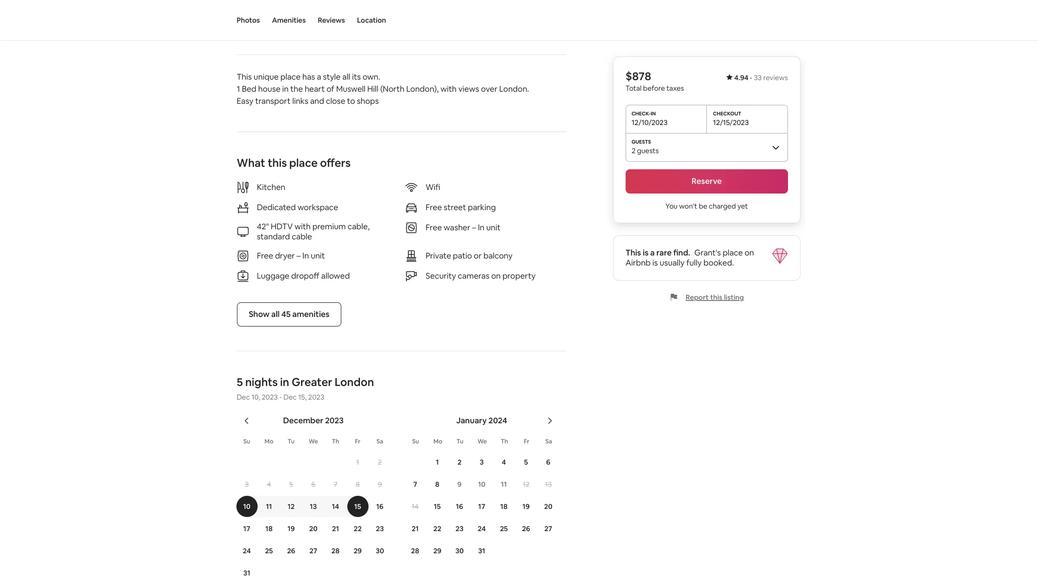 Task type: vqa. For each thing, say whether or not it's contained in the screenshot.


Task type: locate. For each thing, give the bounding box(es) containing it.
this up bed
[[237, 72, 252, 82]]

1 horizontal spatial 17 button
[[471, 496, 493, 517]]

0 vertical spatial 5
[[237, 375, 243, 389]]

security cameras on property
[[426, 271, 536, 281]]

2 30 from the left
[[455, 546, 464, 556]]

a left rare
[[650, 248, 655, 258]]

42"
[[257, 221, 269, 232]]

1 vertical spatial 5
[[524, 458, 528, 467]]

su
[[243, 438, 250, 446], [412, 438, 419, 446]]

0 horizontal spatial 7 button
[[324, 474, 347, 495]]

1 28 button from the left
[[324, 540, 347, 562]]

1 vertical spatial with
[[295, 221, 311, 232]]

1 horizontal spatial 29
[[433, 546, 441, 556]]

1 vertical spatial 11 button
[[258, 496, 280, 517]]

13
[[545, 480, 552, 489], [310, 502, 317, 511]]

2 guests
[[632, 146, 659, 155]]

1 9 from the left
[[378, 480, 382, 489]]

1 horizontal spatial 23
[[456, 524, 464, 533]]

1 29 button from the left
[[347, 540, 369, 562]]

2 1 button from the left
[[426, 452, 448, 473]]

1 horizontal spatial 15
[[434, 502, 441, 511]]

allowed
[[321, 271, 350, 281]]

2 horizontal spatial 2
[[632, 146, 636, 155]]

0 horizontal spatial 5
[[237, 375, 243, 389]]

1 16 from the left
[[376, 502, 383, 511]]

1 horizontal spatial 28 button
[[404, 540, 426, 562]]

1 horizontal spatial this
[[626, 248, 641, 258]]

1 horizontal spatial sa
[[545, 438, 552, 446]]

2023 right december
[[325, 415, 344, 426]]

0 horizontal spatial –
[[297, 251, 301, 261]]

0 vertical spatial with
[[440, 84, 457, 94]]

0 horizontal spatial 5 button
[[280, 474, 302, 495]]

on for place
[[745, 248, 754, 258]]

place inside this unique place has a style all its own. 1 bed house in the heart of muswell hill (north london), with views over london. easy transport links and close to shops
[[280, 72, 301, 82]]

total
[[626, 84, 642, 93]]

26 for bottommost 26 button
[[287, 546, 295, 556]]

dec right -
[[283, 393, 297, 402]]

th down 'december 2023'
[[332, 438, 339, 446]]

unit down parking
[[486, 222, 500, 233]]

in
[[478, 222, 484, 233], [302, 251, 309, 261]]

0 horizontal spatial 28 button
[[324, 540, 347, 562]]

tu down "january"
[[457, 438, 464, 446]]

luggage dropoff allowed
[[257, 271, 350, 281]]

0 horizontal spatial 8
[[356, 480, 360, 489]]

29 for second 29 button from left
[[433, 546, 441, 556]]

1 vertical spatial 10 button
[[236, 496, 258, 517]]

0 vertical spatial 4 button
[[493, 452, 515, 473]]

dec left 10,
[[237, 393, 250, 402]]

1 8 from the left
[[356, 480, 360, 489]]

its
[[352, 72, 361, 82]]

free washer – in unit
[[426, 222, 500, 233]]

2 22 button from the left
[[426, 518, 448, 539]]

19
[[522, 502, 530, 511], [288, 524, 295, 533]]

this up kitchen
[[268, 156, 287, 170]]

0 horizontal spatial 26
[[287, 546, 295, 556]]

2 2 button from the left
[[448, 452, 471, 473]]

in up -
[[280, 375, 289, 389]]

1 7 from the left
[[334, 480, 337, 489]]

13 for rightmost 13 button
[[545, 480, 552, 489]]

2 23 from the left
[[456, 524, 464, 533]]

8 for 2nd 8 button
[[435, 480, 439, 489]]

7 for 1st 7 button from right
[[413, 480, 417, 489]]

18 button
[[493, 496, 515, 517], [258, 518, 280, 539]]

2 15 from the left
[[434, 502, 441, 511]]

0 vertical spatial 11
[[501, 480, 507, 489]]

place right grant's
[[723, 248, 743, 258]]

3
[[480, 458, 484, 467], [245, 480, 249, 489]]

1 horizontal spatial –
[[472, 222, 476, 233]]

23
[[376, 524, 384, 533], [456, 524, 464, 533]]

1 21 button from the left
[[324, 518, 347, 539]]

1 horizontal spatial 3 button
[[471, 452, 493, 473]]

0 vertical spatial 3
[[480, 458, 484, 467]]

transport
[[255, 96, 290, 106]]

16 for 2nd 16 button from the right
[[376, 502, 383, 511]]

30
[[376, 546, 384, 556], [455, 546, 464, 556]]

0 horizontal spatial this
[[268, 156, 287, 170]]

0 horizontal spatial 4
[[267, 480, 271, 489]]

9
[[378, 480, 382, 489], [457, 480, 462, 489]]

a inside this unique place has a style all its own. 1 bed house in the heart of muswell hill (north london), with views over london. easy transport links and close to shops
[[317, 72, 321, 82]]

2 29 button from the left
[[426, 540, 448, 562]]

free for free dryer – in unit
[[257, 251, 273, 261]]

close
[[326, 96, 345, 106]]

th
[[332, 438, 339, 446], [501, 438, 508, 446]]

a right has
[[317, 72, 321, 82]]

this left rare
[[626, 248, 641, 258]]

24
[[478, 524, 486, 533], [243, 546, 251, 556]]

tu
[[288, 438, 295, 446], [457, 438, 464, 446]]

place up the
[[280, 72, 301, 82]]

2 9 from the left
[[457, 480, 462, 489]]

0 horizontal spatial 2023
[[262, 393, 278, 402]]

13 button
[[537, 474, 559, 495], [302, 496, 324, 517]]

31 button
[[471, 540, 493, 562], [236, 563, 258, 583]]

all
[[342, 72, 350, 82], [271, 309, 280, 320]]

0 vertical spatial 6
[[546, 458, 550, 467]]

7 for 2nd 7 button from right
[[334, 480, 337, 489]]

is inside grant's place on airbnb is usually fully booked.
[[653, 258, 658, 268]]

11 button
[[493, 474, 515, 495], [258, 496, 280, 517]]

– for dryer
[[297, 251, 301, 261]]

place left offers
[[289, 156, 318, 170]]

all left the its
[[342, 72, 350, 82]]

2 29 from the left
[[433, 546, 441, 556]]

greater
[[292, 375, 332, 389]]

2 vertical spatial 5
[[289, 480, 293, 489]]

with
[[440, 84, 457, 94], [295, 221, 311, 232]]

1 horizontal spatial 10
[[478, 480, 485, 489]]

0 horizontal spatial 12 button
[[280, 496, 302, 517]]

1 button
[[347, 452, 369, 473], [426, 452, 448, 473]]

2 horizontal spatial 5
[[524, 458, 528, 467]]

16
[[376, 502, 383, 511], [456, 502, 463, 511]]

0 horizontal spatial 25 button
[[258, 540, 280, 562]]

1 22 button from the left
[[347, 518, 369, 539]]

6 button
[[537, 452, 559, 473], [302, 474, 324, 495]]

street
[[444, 202, 466, 213]]

1 horizontal spatial 13 button
[[537, 474, 559, 495]]

2 8 from the left
[[435, 480, 439, 489]]

30 button
[[369, 540, 391, 562], [448, 540, 471, 562]]

what this place offers
[[237, 156, 351, 170]]

2 button for january 2024
[[448, 452, 471, 473]]

1 22 from the left
[[354, 524, 362, 533]]

free left washer
[[426, 222, 442, 233]]

0 horizontal spatial 16
[[376, 502, 383, 511]]

2 for december 2023
[[378, 458, 382, 467]]

0 horizontal spatial 25
[[265, 546, 273, 556]]

1 horizontal spatial su
[[412, 438, 419, 446]]

11
[[501, 480, 507, 489], [266, 502, 272, 511]]

unit
[[486, 222, 500, 233], [311, 251, 325, 261]]

0 horizontal spatial 27
[[309, 546, 317, 556]]

this inside this unique place has a style all its own. 1 bed house in the heart of muswell hill (north london), with views over london. easy transport links and close to shops
[[237, 72, 252, 82]]

we down 'december 2023'
[[309, 438, 318, 446]]

0 horizontal spatial fr
[[355, 438, 360, 446]]

0 horizontal spatial 2 button
[[369, 452, 391, 473]]

15
[[354, 502, 361, 511], [434, 502, 441, 511]]

1 horizontal spatial 20
[[544, 502, 552, 511]]

is
[[643, 248, 649, 258], [653, 258, 658, 268]]

2 th from the left
[[501, 438, 508, 446]]

2 7 from the left
[[413, 480, 417, 489]]

booked.
[[704, 258, 734, 268]]

0 horizontal spatial sa
[[376, 438, 383, 446]]

2023 right the 15,
[[308, 393, 324, 402]]

2 16 from the left
[[456, 502, 463, 511]]

13 for the left 13 button
[[310, 502, 317, 511]]

2 button
[[369, 452, 391, 473], [448, 452, 471, 473]]

premium
[[312, 221, 346, 232]]

a
[[317, 72, 321, 82], [650, 248, 655, 258]]

– right washer
[[472, 222, 476, 233]]

to
[[347, 96, 355, 106]]

0 vertical spatial 26 button
[[515, 518, 537, 539]]

1 horizontal spatial 7 button
[[404, 474, 426, 495]]

1 horizontal spatial 21 button
[[404, 518, 426, 539]]

0 vertical spatial 10 button
[[471, 474, 493, 495]]

th down 2024
[[501, 438, 508, 446]]

0 horizontal spatial 30 button
[[369, 540, 391, 562]]

1 horizontal spatial 2 button
[[448, 452, 471, 473]]

28
[[331, 546, 340, 556], [411, 546, 419, 556]]

free down wifi
[[426, 202, 442, 213]]

20
[[544, 502, 552, 511], [309, 524, 317, 533]]

24 button
[[471, 518, 493, 539], [236, 540, 258, 562]]

1 30 from the left
[[376, 546, 384, 556]]

1 tu from the left
[[288, 438, 295, 446]]

1 horizontal spatial 31 button
[[471, 540, 493, 562]]

0 horizontal spatial dec
[[237, 393, 250, 402]]

is left usually
[[653, 258, 658, 268]]

1 horizontal spatial 16
[[456, 502, 463, 511]]

this for this unique place has a style all its own. 1 bed house in the heart of muswell hill (north london), with views over london. easy transport links and close to shops
[[237, 72, 252, 82]]

–
[[472, 222, 476, 233], [297, 251, 301, 261]]

1 horizontal spatial 14
[[412, 502, 419, 511]]

in for washer
[[478, 222, 484, 233]]

0 horizontal spatial 1 button
[[347, 452, 369, 473]]

you won't be charged yet
[[666, 202, 748, 211]]

we down 'january 2024'
[[478, 438, 487, 446]]

1 horizontal spatial 1 button
[[426, 452, 448, 473]]

1 horizontal spatial 5
[[289, 480, 293, 489]]

0 horizontal spatial su
[[243, 438, 250, 446]]

1 29 from the left
[[354, 546, 362, 556]]

1 horizontal spatial on
[[745, 248, 754, 258]]

30 for 1st 30 button from the right
[[455, 546, 464, 556]]

and
[[310, 96, 324, 106]]

1 horizontal spatial 29 button
[[426, 540, 448, 562]]

free left dryer
[[257, 251, 273, 261]]

1 15 button from the left
[[347, 496, 369, 517]]

1 horizontal spatial 26
[[522, 524, 530, 533]]

1 horizontal spatial 3
[[480, 458, 484, 467]]

1 horizontal spatial 23 button
[[448, 518, 471, 539]]

2 we from the left
[[478, 438, 487, 446]]

london),
[[406, 84, 439, 94]]

1 horizontal spatial 30 button
[[448, 540, 471, 562]]

1 1 button from the left
[[347, 452, 369, 473]]

1 horizontal spatial 8
[[435, 480, 439, 489]]

25
[[500, 524, 508, 533], [265, 546, 273, 556]]

0 horizontal spatial 17 button
[[236, 518, 258, 539]]

0 horizontal spatial 23 button
[[369, 518, 391, 539]]

29 button
[[347, 540, 369, 562], [426, 540, 448, 562]]

this left listing
[[710, 293, 723, 302]]

0 vertical spatial 6 button
[[537, 452, 559, 473]]

what
[[237, 156, 265, 170]]

0 horizontal spatial 1
[[237, 84, 240, 94]]

0 vertical spatial in
[[478, 222, 484, 233]]

on right booked.
[[745, 248, 754, 258]]

0 horizontal spatial unit
[[311, 251, 325, 261]]

1 horizontal spatial 20 button
[[537, 496, 559, 517]]

hdtv
[[271, 221, 293, 232]]

on down 'balcony'
[[491, 271, 501, 281]]

0 vertical spatial 19
[[522, 502, 530, 511]]

1 vertical spatial 10
[[243, 502, 250, 511]]

2023
[[262, 393, 278, 402], [308, 393, 324, 402], [325, 415, 344, 426]]

place for has
[[280, 72, 301, 82]]

15,
[[298, 393, 307, 402]]

2 inside dropdown button
[[632, 146, 636, 155]]

in left the
[[282, 84, 289, 94]]

0 vertical spatial 18 button
[[493, 496, 515, 517]]

guests
[[637, 146, 659, 155]]

29 for 1st 29 button
[[354, 546, 362, 556]]

is left rare
[[643, 248, 649, 258]]

grant's
[[695, 248, 721, 258]]

2024
[[488, 415, 507, 426]]

with down dedicated workspace
[[295, 221, 311, 232]]

0 horizontal spatial 26 button
[[280, 540, 302, 562]]

18 for 18 button to the right
[[500, 502, 507, 511]]

this
[[237, 72, 252, 82], [626, 248, 641, 258]]

on
[[745, 248, 754, 258], [491, 271, 501, 281]]

1 vertical spatial –
[[297, 251, 301, 261]]

0 horizontal spatial 9
[[378, 480, 382, 489]]

0 horizontal spatial 24
[[243, 546, 251, 556]]

free
[[426, 202, 442, 213], [426, 222, 442, 233], [257, 251, 273, 261]]

26
[[522, 524, 530, 533], [287, 546, 295, 556]]

20 button
[[537, 496, 559, 517], [302, 518, 324, 539]]

12 button
[[515, 474, 537, 495], [280, 496, 302, 517]]

0 vertical spatial 13
[[545, 480, 552, 489]]

1 horizontal spatial tu
[[457, 438, 464, 446]]

12
[[523, 480, 530, 489], [288, 502, 295, 511]]

1 for december
[[356, 458, 359, 467]]

1 horizontal spatial 4 button
[[493, 452, 515, 473]]

0 vertical spatial 3 button
[[471, 452, 493, 473]]

0 vertical spatial 24 button
[[471, 518, 493, 539]]

2 30 button from the left
[[448, 540, 471, 562]]

1 mo from the left
[[265, 438, 273, 446]]

1 16 button from the left
[[369, 496, 391, 517]]

0 horizontal spatial 8 button
[[347, 474, 369, 495]]

– right dryer
[[297, 251, 301, 261]]

all left 45
[[271, 309, 280, 320]]

2023 left -
[[262, 393, 278, 402]]

0 vertical spatial 24
[[478, 524, 486, 533]]

with left "views"
[[440, 84, 457, 94]]

12 for right 12 button
[[523, 480, 530, 489]]

style
[[323, 72, 341, 82]]

sa
[[376, 438, 383, 446], [545, 438, 552, 446]]

0 vertical spatial free
[[426, 202, 442, 213]]

london.
[[499, 84, 529, 94]]

1 9 button from the left
[[369, 474, 391, 495]]

21
[[332, 524, 339, 533], [412, 524, 419, 533]]

1 vertical spatial this
[[626, 248, 641, 258]]

views
[[458, 84, 479, 94]]

(north
[[380, 84, 404, 94]]

1 15 from the left
[[354, 502, 361, 511]]

show all 45 amenities button
[[237, 302, 342, 327]]

tu down december
[[288, 438, 295, 446]]

on inside grant's place on airbnb is usually fully booked.
[[745, 248, 754, 258]]

1 2 button from the left
[[369, 452, 391, 473]]

unit up dropoff
[[311, 251, 325, 261]]

26 button
[[515, 518, 537, 539], [280, 540, 302, 562]]

0 horizontal spatial 20 button
[[302, 518, 324, 539]]

1 23 from the left
[[376, 524, 384, 533]]

in down parking
[[478, 222, 484, 233]]

in down cable
[[302, 251, 309, 261]]

free dryer – in unit
[[257, 251, 325, 261]]

-
[[279, 393, 282, 402]]



Task type: describe. For each thing, give the bounding box(es) containing it.
16 for 1st 16 button from the right
[[456, 502, 463, 511]]

1 vertical spatial 24 button
[[236, 540, 258, 562]]

24 for the bottom 24 button
[[243, 546, 251, 556]]

patio
[[453, 251, 472, 261]]

all inside show all 45 amenities button
[[271, 309, 280, 320]]

wifi
[[426, 182, 440, 193]]

0 horizontal spatial 10
[[243, 502, 250, 511]]

this for this is a rare find.
[[626, 248, 641, 258]]

on for cameras
[[491, 271, 501, 281]]

unit for free washer – in unit
[[486, 222, 500, 233]]

1 14 button from the left
[[324, 496, 347, 517]]

1 23 button from the left
[[369, 518, 391, 539]]

calendar application
[[225, 405, 905, 583]]

1 th from the left
[[332, 438, 339, 446]]

18 for 18 button to the left
[[265, 524, 273, 533]]

parking
[[468, 202, 496, 213]]

1 vertical spatial 19 button
[[280, 518, 302, 539]]

usually
[[660, 258, 685, 268]]

this is a rare find.
[[626, 248, 691, 258]]

0 vertical spatial 25 button
[[493, 518, 515, 539]]

2 16 button from the left
[[448, 496, 471, 517]]

of
[[327, 84, 334, 94]]

standard
[[257, 231, 290, 242]]

free street parking
[[426, 202, 496, 213]]

amenities
[[272, 16, 306, 25]]

in inside 5 nights in greater london dec 10, 2023 - dec 15, 2023
[[280, 375, 289, 389]]

1 horizontal spatial 18 button
[[493, 496, 515, 517]]

security
[[426, 271, 456, 281]]

10,
[[251, 393, 260, 402]]

you
[[666, 202, 678, 211]]

2 14 from the left
[[412, 502, 419, 511]]

muswell
[[336, 84, 366, 94]]

4.94 · 33 reviews
[[735, 73, 788, 82]]

show all 45 amenities
[[249, 309, 329, 320]]

1 inside this unique place has a style all its own. 1 bed house in the heart of muswell hill (north london), with views over london. easy transport links and close to shops
[[237, 84, 240, 94]]

report this listing
[[686, 293, 744, 302]]

1 horizontal spatial 17
[[478, 502, 485, 511]]

1 horizontal spatial 24 button
[[471, 518, 493, 539]]

charged
[[709, 202, 736, 211]]

2 dec from the left
[[283, 393, 297, 402]]

2 sa from the left
[[545, 438, 552, 446]]

1 vertical spatial 17
[[243, 524, 250, 533]]

1 we from the left
[[309, 438, 318, 446]]

kitchen
[[257, 182, 285, 193]]

reserve
[[692, 176, 722, 187]]

0 vertical spatial 20 button
[[537, 496, 559, 517]]

fully
[[687, 258, 702, 268]]

19 for rightmost 19 button
[[522, 502, 530, 511]]

1 for january
[[436, 458, 439, 467]]

0 vertical spatial 17 button
[[471, 496, 493, 517]]

1 horizontal spatial a
[[650, 248, 655, 258]]

location button
[[357, 0, 386, 40]]

find.
[[674, 248, 691, 258]]

2 8 button from the left
[[426, 474, 448, 495]]

free for free street parking
[[426, 202, 442, 213]]

12 for 12 button to the bottom
[[288, 502, 295, 511]]

·
[[750, 73, 752, 82]]

5 inside 5 nights in greater london dec 10, 2023 - dec 15, 2023
[[237, 375, 243, 389]]

1 vertical spatial 27
[[309, 546, 317, 556]]

over
[[481, 84, 497, 94]]

1 horizontal spatial 10 button
[[471, 474, 493, 495]]

reserve button
[[626, 169, 788, 194]]

0 horizontal spatial 6
[[311, 480, 315, 489]]

1 dec from the left
[[237, 393, 250, 402]]

photos
[[237, 16, 260, 25]]

0 horizontal spatial 13 button
[[302, 496, 324, 517]]

2 button for december 2023
[[369, 452, 391, 473]]

has
[[302, 72, 315, 82]]

26 for rightmost 26 button
[[522, 524, 530, 533]]

0 horizontal spatial 11 button
[[258, 496, 280, 517]]

1 horizontal spatial 11
[[501, 480, 507, 489]]

cameras
[[458, 271, 489, 281]]

1 30 button from the left
[[369, 540, 391, 562]]

with inside 42" hdtv with premium cable, standard cable
[[295, 221, 311, 232]]

this unique place has a style all its own. 1 bed house in the heart of muswell hill (north london), with views over london. easy transport links and close to shops
[[237, 72, 529, 106]]

unit for free dryer – in unit
[[311, 251, 325, 261]]

1 su from the left
[[243, 438, 250, 446]]

amenities
[[292, 309, 329, 320]]

0 vertical spatial 27
[[544, 524, 552, 533]]

8 for first 8 button
[[356, 480, 360, 489]]

heart
[[305, 84, 325, 94]]

be
[[699, 202, 708, 211]]

1 vertical spatial 31
[[243, 569, 250, 578]]

9 for first 9 button from the left
[[378, 480, 382, 489]]

show
[[249, 309, 270, 320]]

all inside this unique place has a style all its own. 1 bed house in the heart of muswell hill (north london), with views over london. easy transport links and close to shops
[[342, 72, 350, 82]]

1 vertical spatial 3
[[245, 480, 249, 489]]

2 9 button from the left
[[448, 474, 471, 495]]

report this listing button
[[670, 293, 744, 302]]

rare
[[657, 248, 672, 258]]

washer
[[444, 222, 470, 233]]

2 tu from the left
[[457, 438, 464, 446]]

place inside grant's place on airbnb is usually fully booked.
[[723, 248, 743, 258]]

house
[[258, 84, 280, 94]]

1 28 from the left
[[331, 546, 340, 556]]

easy
[[237, 96, 253, 106]]

1 21 from the left
[[332, 524, 339, 533]]

4 for the bottom 4 "button"
[[267, 480, 271, 489]]

with inside this unique place has a style all its own. 1 bed house in the heart of muswell hill (north london), with views over london. easy transport links and close to shops
[[440, 84, 457, 94]]

1 fr from the left
[[355, 438, 360, 446]]

january 2024
[[456, 415, 507, 426]]

1 8 button from the left
[[347, 474, 369, 495]]

1 horizontal spatial 2023
[[308, 393, 324, 402]]

dropoff
[[291, 271, 319, 281]]

2 21 from the left
[[412, 524, 419, 533]]

0 horizontal spatial 11
[[266, 502, 272, 511]]

workspace
[[298, 202, 338, 213]]

airbnb
[[626, 258, 651, 268]]

1 horizontal spatial 25
[[500, 524, 508, 533]]

won't
[[679, 202, 698, 211]]

4.94
[[735, 73, 749, 82]]

shops
[[357, 96, 379, 106]]

2 su from the left
[[412, 438, 419, 446]]

45
[[281, 309, 291, 320]]

0 horizontal spatial 20
[[309, 524, 317, 533]]

1 horizontal spatial 6
[[546, 458, 550, 467]]

2 guests button
[[626, 133, 788, 161]]

0 horizontal spatial 10 button
[[236, 496, 258, 517]]

0 vertical spatial 27 button
[[537, 518, 559, 539]]

cable
[[292, 231, 312, 242]]

1 vertical spatial 25
[[265, 546, 273, 556]]

24 for 24 button to the right
[[478, 524, 486, 533]]

2 7 button from the left
[[404, 474, 426, 495]]

$878 total before taxes
[[626, 69, 684, 93]]

in inside this unique place has a style all its own. 1 bed house in the heart of muswell hill (north london), with views over london. easy transport links and close to shops
[[282, 84, 289, 94]]

19 for the bottommost 19 button
[[288, 524, 295, 533]]

1 horizontal spatial 11 button
[[493, 474, 515, 495]]

in for dryer
[[302, 251, 309, 261]]

5 nights in greater london dec 10, 2023 - dec 15, 2023
[[237, 375, 374, 402]]

33
[[754, 73, 762, 82]]

1 sa from the left
[[376, 438, 383, 446]]

0 horizontal spatial 18 button
[[258, 518, 280, 539]]

2 21 button from the left
[[404, 518, 426, 539]]

the
[[290, 84, 303, 94]]

1 vertical spatial 25 button
[[258, 540, 280, 562]]

dedicated workspace
[[257, 202, 338, 213]]

hill
[[367, 84, 378, 94]]

1 7 button from the left
[[324, 474, 347, 495]]

listing
[[724, 293, 744, 302]]

0 vertical spatial 5 button
[[515, 452, 537, 473]]

9 for 2nd 9 button
[[457, 480, 462, 489]]

2 23 button from the left
[[448, 518, 471, 539]]

place for offers
[[289, 156, 318, 170]]

report
[[686, 293, 709, 302]]

1 vertical spatial 12 button
[[280, 496, 302, 517]]

december 2023
[[283, 415, 344, 426]]

42" hdtv with premium cable, standard cable
[[257, 221, 370, 242]]

unique
[[254, 72, 279, 82]]

this for what
[[268, 156, 287, 170]]

0 horizontal spatial is
[[643, 248, 649, 258]]

reviews
[[764, 73, 788, 82]]

cable,
[[348, 221, 370, 232]]

1 vertical spatial 6 button
[[302, 474, 324, 495]]

private
[[426, 251, 451, 261]]

private patio or balcony
[[426, 251, 513, 261]]

free for free washer – in unit
[[426, 222, 442, 233]]

$878
[[626, 69, 651, 83]]

2 28 from the left
[[411, 546, 419, 556]]

30 for second 30 button from the right
[[376, 546, 384, 556]]

1 vertical spatial 27 button
[[302, 540, 324, 562]]

london
[[335, 375, 374, 389]]

before
[[643, 84, 665, 93]]

0 horizontal spatial 3 button
[[236, 474, 258, 495]]

2 14 button from the left
[[404, 496, 426, 517]]

2 22 from the left
[[433, 524, 441, 533]]

1 horizontal spatial 6 button
[[537, 452, 559, 473]]

1 horizontal spatial 12 button
[[515, 474, 537, 495]]

december
[[283, 415, 323, 426]]

2 15 button from the left
[[426, 496, 448, 517]]

– for washer
[[472, 222, 476, 233]]

2 fr from the left
[[524, 438, 529, 446]]

nights
[[245, 375, 278, 389]]

1 button for december 2023
[[347, 452, 369, 473]]

1 vertical spatial 4 button
[[258, 474, 280, 495]]

1 vertical spatial 26 button
[[280, 540, 302, 562]]

amenities button
[[272, 0, 306, 40]]

4 for topmost 4 "button"
[[502, 458, 506, 467]]

2 28 button from the left
[[404, 540, 426, 562]]

0 vertical spatial 31
[[478, 546, 485, 556]]

luggage
[[257, 271, 289, 281]]

0 horizontal spatial 31 button
[[236, 563, 258, 583]]

1 horizontal spatial 19 button
[[515, 496, 537, 517]]

1 horizontal spatial 26 button
[[515, 518, 537, 539]]

bed
[[242, 84, 256, 94]]

taxes
[[667, 84, 684, 93]]

or
[[474, 251, 482, 261]]

2 for january 2024
[[458, 458, 462, 467]]

grant's place on airbnb is usually fully booked.
[[626, 248, 754, 268]]

location
[[357, 16, 386, 25]]

this for report
[[710, 293, 723, 302]]

own.
[[363, 72, 380, 82]]

offers
[[320, 156, 351, 170]]

1 14 from the left
[[332, 502, 339, 511]]

2 mo from the left
[[433, 438, 442, 446]]

reviews button
[[318, 0, 345, 40]]

1 button for january 2024
[[426, 452, 448, 473]]

2023 inside calendar application
[[325, 415, 344, 426]]



